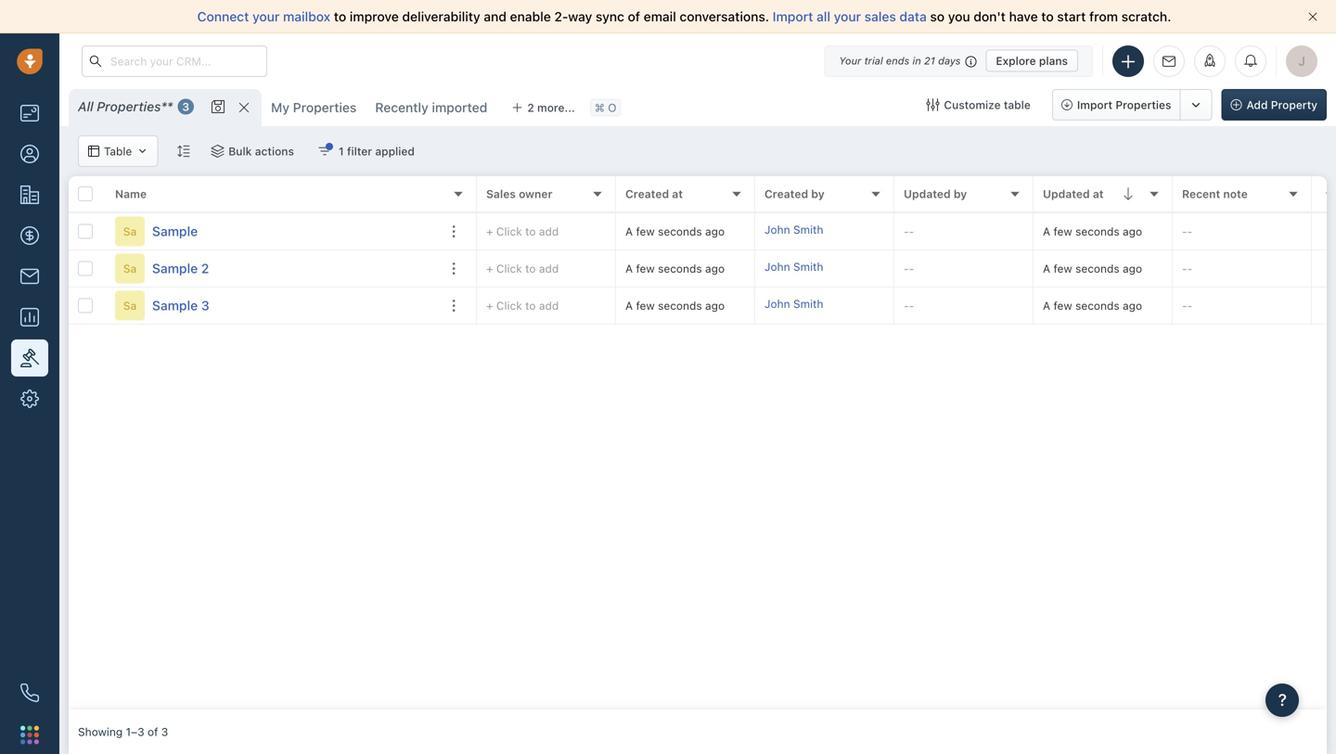 Task type: vqa. For each thing, say whether or not it's contained in the screenshot.
Inactive
no



Task type: locate. For each thing, give the bounding box(es) containing it.
1
[[339, 145, 344, 158]]

3 john smith link from the top
[[765, 296, 824, 316]]

my
[[271, 100, 290, 115]]

0 horizontal spatial your
[[253, 9, 280, 24]]

3 add from the top
[[539, 299, 559, 312]]

close image
[[1309, 12, 1318, 21]]

1 row group from the left
[[69, 214, 477, 325]]

2 vertical spatial smith
[[794, 297, 824, 310]]

0 horizontal spatial import
[[773, 9, 814, 24]]

import left all
[[773, 9, 814, 24]]

1 vertical spatial john
[[765, 260, 791, 273]]

0 vertical spatial add
[[539, 225, 559, 238]]

2 vertical spatial sample
[[152, 298, 198, 313]]

1 vertical spatial click
[[497, 262, 522, 275]]

2 sample from the top
[[152, 261, 198, 276]]

0 vertical spatial sa
[[123, 225, 137, 238]]

style_myh0__igzzd8unmi image
[[177, 145, 190, 158]]

0 horizontal spatial 2
[[201, 261, 209, 276]]

1 horizontal spatial created
[[765, 187, 809, 200]]

cell for 1st john smith link from the bottom
[[1313, 288, 1337, 324]]

2 click from the top
[[497, 262, 522, 275]]

explore plans link
[[986, 50, 1079, 72]]

0 horizontal spatial at
[[672, 187, 683, 200]]

0 horizontal spatial container_wx8msf4aqz5i3rn1 image
[[137, 146, 148, 157]]

improve
[[350, 9, 399, 24]]

sample down sample link
[[152, 261, 198, 276]]

and
[[484, 9, 507, 24]]

0 horizontal spatial 3
[[161, 726, 168, 739]]

⌘
[[595, 101, 605, 114]]

2 + from the top
[[486, 262, 493, 275]]

john smith link
[[765, 222, 824, 241], [765, 259, 824, 279], [765, 296, 824, 316]]

add for second john smith link
[[539, 262, 559, 275]]

1 at from the left
[[672, 187, 683, 200]]

sample down sample 2 link
[[152, 298, 198, 313]]

2 horizontal spatial properties
[[1116, 98, 1172, 111]]

2 vertical spatial +
[[486, 299, 493, 312]]

1 horizontal spatial at
[[1093, 187, 1104, 200]]

2 vertical spatial john smith
[[765, 297, 824, 310]]

sa left sample 3 link
[[123, 299, 137, 312]]

1 horizontal spatial by
[[954, 187, 968, 200]]

sample link
[[152, 222, 198, 241]]

1 vertical spatial john smith link
[[765, 259, 824, 279]]

1 vertical spatial sample
[[152, 261, 198, 276]]

container_wx8msf4aqz5i3rn1 image inside customize table button
[[927, 98, 940, 111]]

2 cell from the top
[[1313, 251, 1337, 287]]

import down explore plans link
[[1078, 98, 1113, 111]]

*
[[161, 99, 167, 114], [167, 99, 173, 114]]

2 * from the left
[[167, 99, 173, 114]]

sample for sample 2
[[152, 261, 198, 276]]

0 vertical spatial sample
[[152, 224, 198, 239]]

2 up sample 3
[[201, 261, 209, 276]]

to for 1st john smith link
[[526, 225, 536, 238]]

0 horizontal spatial updated
[[904, 187, 951, 200]]

recently imported button
[[366, 89, 497, 126], [375, 100, 488, 115]]

0 vertical spatial import
[[773, 9, 814, 24]]

0 horizontal spatial by
[[812, 187, 825, 200]]

created for created by
[[765, 187, 809, 200]]

connect your mailbox to improve deliverability and enable 2-way sync of email conversations. import all your sales data so you don't have to start from scratch.
[[197, 9, 1172, 24]]

of right 1–3
[[148, 726, 158, 739]]

sample for sample
[[152, 224, 198, 239]]

2 john smith link from the top
[[765, 259, 824, 279]]

2 horizontal spatial container_wx8msf4aqz5i3rn1 image
[[927, 98, 940, 111]]

updated for updated by
[[904, 187, 951, 200]]

by
[[812, 187, 825, 200], [954, 187, 968, 200]]

scratch.
[[1122, 9, 1172, 24]]

1 john smith from the top
[[765, 223, 824, 236]]

1 vertical spatial add
[[539, 262, 559, 275]]

container_wx8msf4aqz5i3rn1 image inside table popup button
[[137, 146, 148, 157]]

0 vertical spatial john
[[765, 223, 791, 236]]

of right sync
[[628, 9, 641, 24]]

1 click from the top
[[497, 225, 522, 238]]

3 up style_myh0__igzzd8unmi image
[[182, 100, 189, 113]]

have
[[1010, 9, 1038, 24]]

sa left sample 2 link
[[123, 262, 137, 275]]

1 vertical spatial 2
[[201, 261, 209, 276]]

sa down name in the left top of the page
[[123, 225, 137, 238]]

1 by from the left
[[812, 187, 825, 200]]

2 at from the left
[[1093, 187, 1104, 200]]

filter
[[347, 145, 372, 158]]

sample 3
[[152, 298, 209, 313]]

1 horizontal spatial import
[[1078, 98, 1113, 111]]

2 your from the left
[[834, 9, 862, 24]]

0 vertical spatial + click to add
[[486, 225, 559, 238]]

smith
[[794, 223, 824, 236], [794, 260, 824, 273], [794, 297, 824, 310]]

2 by from the left
[[954, 187, 968, 200]]

2 vertical spatial john
[[765, 297, 791, 310]]

properties right my
[[293, 100, 357, 115]]

0 vertical spatial of
[[628, 9, 641, 24]]

2 smith from the top
[[794, 260, 824, 273]]

recent
[[1183, 187, 1221, 200]]

properties right 'all' on the left
[[97, 99, 161, 114]]

1 vertical spatial + click to add
[[486, 262, 559, 275]]

1 + from the top
[[486, 225, 493, 238]]

2 more...
[[528, 101, 575, 114]]

container_wx8msf4aqz5i3rn1 image left table
[[88, 146, 99, 157]]

press space to select this row. row
[[69, 214, 477, 251], [477, 214, 1337, 251], [69, 251, 477, 288], [477, 251, 1337, 288], [69, 288, 477, 325], [477, 288, 1337, 325]]

showing 1–3 of 3
[[78, 726, 168, 739]]

properties inside button
[[1116, 98, 1172, 111]]

properties for all
[[97, 99, 161, 114]]

1 + click to add from the top
[[486, 225, 559, 238]]

created at
[[626, 187, 683, 200]]

2 left "more..."
[[528, 101, 534, 114]]

container_wx8msf4aqz5i3rn1 image
[[211, 145, 224, 158], [137, 146, 148, 157]]

1 horizontal spatial 2
[[528, 101, 534, 114]]

sample 3 link
[[152, 297, 209, 315]]

sample for sample 3
[[152, 298, 198, 313]]

2 vertical spatial sa
[[123, 299, 137, 312]]

your
[[253, 9, 280, 24], [834, 9, 862, 24]]

plans
[[1040, 54, 1068, 67]]

1 vertical spatial 3
[[201, 298, 209, 313]]

2 vertical spatial click
[[497, 299, 522, 312]]

my properties
[[271, 100, 357, 115]]

john
[[765, 223, 791, 236], [765, 260, 791, 273], [765, 297, 791, 310]]

container_wx8msf4aqz5i3rn1 image inside the 1 filter applied button
[[318, 145, 331, 158]]

imported
[[432, 100, 488, 115]]

2 + click to add from the top
[[486, 262, 559, 275]]

Search your CRM... text field
[[82, 45, 267, 77]]

0 vertical spatial john smith
[[765, 223, 824, 236]]

0 horizontal spatial container_wx8msf4aqz5i3rn1 image
[[88, 146, 99, 157]]

2 updated from the left
[[1043, 187, 1090, 200]]

1 created from the left
[[626, 187, 669, 200]]

container_wx8msf4aqz5i3rn1 image left '1'
[[318, 145, 331, 158]]

your right all
[[834, 9, 862, 24]]

1 smith from the top
[[794, 223, 824, 236]]

phone image
[[20, 684, 39, 703]]

properties image
[[20, 349, 39, 368]]

2 horizontal spatial 3
[[201, 298, 209, 313]]

2 add from the top
[[539, 262, 559, 275]]

3 + click to add from the top
[[486, 299, 559, 312]]

import properties group
[[1053, 89, 1213, 121]]

name row
[[69, 176, 477, 214]]

container_wx8msf4aqz5i3rn1 image inside table popup button
[[88, 146, 99, 157]]

container_wx8msf4aqz5i3rn1 image for customize table
[[927, 98, 940, 111]]

3 sample from the top
[[152, 298, 198, 313]]

1 vertical spatial import
[[1078, 98, 1113, 111]]

property
[[1272, 98, 1318, 111]]

at for created at
[[672, 187, 683, 200]]

1 horizontal spatial container_wx8msf4aqz5i3rn1 image
[[211, 145, 224, 158]]

0 horizontal spatial properties
[[97, 99, 161, 114]]

2-
[[555, 9, 568, 24]]

1 add from the top
[[539, 225, 559, 238]]

add for 1st john smith link
[[539, 225, 559, 238]]

3 smith from the top
[[794, 297, 824, 310]]

0 vertical spatial click
[[497, 225, 522, 238]]

1 sa from the top
[[123, 225, 137, 238]]

1 vertical spatial john smith
[[765, 260, 824, 273]]

3 inside all properties * * 3
[[182, 100, 189, 113]]

2 created from the left
[[765, 187, 809, 200]]

you
[[949, 9, 971, 24]]

1 cell from the top
[[1313, 214, 1337, 250]]

1 sample from the top
[[152, 224, 198, 239]]

updated
[[904, 187, 951, 200], [1043, 187, 1090, 200]]

1 vertical spatial +
[[486, 262, 493, 275]]

1 your from the left
[[253, 9, 280, 24]]

1 vertical spatial of
[[148, 726, 158, 739]]

1 horizontal spatial container_wx8msf4aqz5i3rn1 image
[[318, 145, 331, 158]]

1 horizontal spatial properties
[[293, 100, 357, 115]]

0 vertical spatial 2
[[528, 101, 534, 114]]

updated for updated at
[[1043, 187, 1090, 200]]

2 vertical spatial cell
[[1313, 288, 1337, 324]]

1 horizontal spatial updated
[[1043, 187, 1090, 200]]

1 updated from the left
[[904, 187, 951, 200]]

john smith
[[765, 223, 824, 236], [765, 260, 824, 273], [765, 297, 824, 310]]

cell for 1st john smith link
[[1313, 214, 1337, 250]]

note
[[1224, 187, 1248, 200]]

3 right 1–3
[[161, 726, 168, 739]]

3 sa from the top
[[123, 299, 137, 312]]

by for updated by
[[954, 187, 968, 200]]

your left mailbox
[[253, 9, 280, 24]]

3 down sample 2 link
[[201, 298, 209, 313]]

0 vertical spatial john smith link
[[765, 222, 824, 241]]

seconds
[[658, 225, 702, 238], [1076, 225, 1120, 238], [658, 262, 702, 275], [1076, 262, 1120, 275], [658, 299, 702, 312], [1076, 299, 1120, 312]]

sample 2
[[152, 261, 209, 276]]

3 click from the top
[[497, 299, 522, 312]]

sa for sample
[[123, 225, 137, 238]]

3 cell from the top
[[1313, 288, 1337, 324]]

properties down send email image
[[1116, 98, 1172, 111]]

properties for import
[[1116, 98, 1172, 111]]

container_wx8msf4aqz5i3rn1 image left bulk
[[211, 145, 224, 158]]

at
[[672, 187, 683, 200], [1093, 187, 1104, 200]]

2 vertical spatial john smith link
[[765, 296, 824, 316]]

add
[[1247, 98, 1269, 111]]

properties
[[1116, 98, 1172, 111], [97, 99, 161, 114], [293, 100, 357, 115]]

mailbox
[[283, 9, 331, 24]]

a
[[626, 225, 633, 238], [1043, 225, 1051, 238], [626, 262, 633, 275], [1043, 262, 1051, 275], [626, 299, 633, 312], [1043, 299, 1051, 312]]

ago
[[706, 225, 725, 238], [1123, 225, 1143, 238], [706, 262, 725, 275], [1123, 262, 1143, 275], [706, 299, 725, 312], [1123, 299, 1143, 312]]

to for 1st john smith link from the bottom
[[526, 299, 536, 312]]

1–3
[[126, 726, 144, 739]]

0 horizontal spatial of
[[148, 726, 158, 739]]

2 inside press space to select this row. row
[[201, 261, 209, 276]]

⌘ o
[[595, 101, 617, 114]]

created
[[626, 187, 669, 200], [765, 187, 809, 200]]

cell
[[1313, 214, 1337, 250], [1313, 251, 1337, 287], [1313, 288, 1337, 324]]

3 + from the top
[[486, 299, 493, 312]]

2 john smith from the top
[[765, 260, 824, 273]]

click for 1st john smith link
[[497, 225, 522, 238]]

1 horizontal spatial of
[[628, 9, 641, 24]]

add
[[539, 225, 559, 238], [539, 262, 559, 275], [539, 299, 559, 312]]

1 horizontal spatial 3
[[182, 100, 189, 113]]

don't
[[974, 9, 1006, 24]]

1 vertical spatial smith
[[794, 260, 824, 273]]

+ click to add
[[486, 225, 559, 238], [486, 262, 559, 275], [486, 299, 559, 312]]

recent note
[[1183, 187, 1248, 200]]

1 horizontal spatial your
[[834, 9, 862, 24]]

sample up "sample 2"
[[152, 224, 198, 239]]

1 vertical spatial sa
[[123, 262, 137, 275]]

properties for my
[[293, 100, 357, 115]]

grid containing sample
[[69, 175, 1337, 710]]

container_wx8msf4aqz5i3rn1 image left customize
[[927, 98, 940, 111]]

press space to select this row. row containing sample 3
[[69, 288, 477, 325]]

+
[[486, 225, 493, 238], [486, 262, 493, 275], [486, 299, 493, 312]]

0 vertical spatial 3
[[182, 100, 189, 113]]

container_wx8msf4aqz5i3rn1 image
[[927, 98, 940, 111], [318, 145, 331, 158], [88, 146, 99, 157]]

0 vertical spatial cell
[[1313, 214, 1337, 250]]

sample
[[152, 224, 198, 239], [152, 261, 198, 276], [152, 298, 198, 313]]

1 vertical spatial cell
[[1313, 251, 1337, 287]]

container_wx8msf4aqz5i3rn1 image right table
[[137, 146, 148, 157]]

click
[[497, 225, 522, 238], [497, 262, 522, 275], [497, 299, 522, 312]]

a few seconds ago
[[626, 225, 725, 238], [1043, 225, 1143, 238], [626, 262, 725, 275], [1043, 262, 1143, 275], [626, 299, 725, 312], [1043, 299, 1143, 312]]

table
[[1004, 98, 1031, 111]]

2 vertical spatial + click to add
[[486, 299, 559, 312]]

2
[[528, 101, 534, 114], [201, 261, 209, 276]]

way
[[568, 9, 593, 24]]

grid
[[69, 175, 1337, 710]]

actions
[[255, 145, 294, 158]]

o
[[608, 101, 617, 114]]

row group
[[69, 214, 477, 325], [477, 214, 1337, 325]]

2 vertical spatial add
[[539, 299, 559, 312]]

customize table
[[944, 98, 1031, 111]]

of
[[628, 9, 641, 24], [148, 726, 158, 739]]

0 vertical spatial smith
[[794, 223, 824, 236]]

sa
[[123, 225, 137, 238], [123, 262, 137, 275], [123, 299, 137, 312]]

0 vertical spatial +
[[486, 225, 493, 238]]

2 row group from the left
[[477, 214, 1337, 325]]

table
[[104, 145, 132, 158]]

--
[[904, 225, 915, 238], [1183, 225, 1193, 238], [904, 262, 915, 275], [1183, 262, 1193, 275], [904, 299, 915, 312], [1183, 299, 1193, 312]]

smith for 1st john smith link
[[794, 223, 824, 236]]

0 horizontal spatial created
[[626, 187, 669, 200]]

2 sa from the top
[[123, 262, 137, 275]]



Task type: describe. For each thing, give the bounding box(es) containing it.
import all your sales data link
[[773, 9, 931, 24]]

days
[[939, 55, 961, 67]]

press space to select this row. row containing sample 2
[[69, 251, 477, 288]]

connect
[[197, 9, 249, 24]]

your trial ends in 21 days
[[840, 55, 961, 67]]

2 more... button
[[502, 95, 586, 121]]

owner
[[519, 187, 553, 200]]

by for created by
[[812, 187, 825, 200]]

enable
[[510, 9, 551, 24]]

press space to select this row. row containing sample
[[69, 214, 477, 251]]

3 john smith from the top
[[765, 297, 824, 310]]

send email image
[[1163, 56, 1176, 68]]

created for created at
[[626, 187, 669, 200]]

conversations.
[[680, 9, 770, 24]]

sales
[[486, 187, 516, 200]]

+ for 1st john smith link from the bottom
[[486, 299, 493, 312]]

explore plans
[[996, 54, 1068, 67]]

your
[[840, 55, 862, 67]]

add for 1st john smith link from the bottom
[[539, 299, 559, 312]]

row group containing sample
[[69, 214, 477, 325]]

table button
[[78, 136, 158, 167]]

smith for second john smith link
[[794, 260, 824, 273]]

trial
[[865, 55, 884, 67]]

bulk actions button
[[199, 136, 306, 167]]

customize table button
[[915, 89, 1043, 121]]

3 john from the top
[[765, 297, 791, 310]]

recently
[[375, 100, 429, 115]]

at for updated at
[[1093, 187, 1104, 200]]

sales owner
[[486, 187, 553, 200]]

smith for 1st john smith link from the bottom
[[794, 297, 824, 310]]

1 john smith link from the top
[[765, 222, 824, 241]]

cell for second john smith link
[[1313, 251, 1337, 287]]

row group containing john smith
[[477, 214, 1337, 325]]

2 inside button
[[528, 101, 534, 114]]

recently imported
[[375, 100, 488, 115]]

explore
[[996, 54, 1037, 67]]

start
[[1058, 9, 1086, 24]]

created by
[[765, 187, 825, 200]]

showing
[[78, 726, 123, 739]]

+ for second john smith link
[[486, 262, 493, 275]]

customize
[[944, 98, 1001, 111]]

name column header
[[106, 176, 477, 214]]

container_wx8msf4aqz5i3rn1 image inside bulk actions button
[[211, 145, 224, 158]]

bulk
[[229, 145, 252, 158]]

freshworks switcher image
[[20, 726, 39, 745]]

import properties
[[1078, 98, 1172, 111]]

all
[[78, 99, 93, 114]]

bulk actions
[[229, 145, 294, 158]]

import inside button
[[1078, 98, 1113, 111]]

sa for sample 3
[[123, 299, 137, 312]]

name
[[115, 187, 147, 200]]

more...
[[538, 101, 575, 114]]

phone element
[[11, 675, 48, 712]]

add property
[[1247, 98, 1318, 111]]

all properties * * 3
[[78, 99, 189, 114]]

container_wx8msf4aqz5i3rn1 image for table
[[88, 146, 99, 157]]

1 john from the top
[[765, 223, 791, 236]]

updated by
[[904, 187, 968, 200]]

in
[[913, 55, 922, 67]]

data
[[900, 9, 927, 24]]

1 filter applied
[[339, 145, 415, 158]]

import properties button
[[1053, 89, 1181, 121]]

applied
[[375, 145, 415, 158]]

1 filter applied button
[[306, 136, 427, 167]]

ends
[[886, 55, 910, 67]]

3 inside row group
[[201, 298, 209, 313]]

sales
[[865, 9, 897, 24]]

sync
[[596, 9, 625, 24]]

1 * from the left
[[161, 99, 167, 114]]

what's new image
[[1204, 54, 1217, 67]]

21
[[925, 55, 936, 67]]

updated at
[[1043, 187, 1104, 200]]

2 john from the top
[[765, 260, 791, 273]]

from
[[1090, 9, 1119, 24]]

sample 2 link
[[152, 259, 209, 278]]

2 vertical spatial 3
[[161, 726, 168, 739]]

click for second john smith link
[[497, 262, 522, 275]]

all
[[817, 9, 831, 24]]

so
[[931, 9, 945, 24]]

deliverability
[[402, 9, 481, 24]]

add property button
[[1222, 89, 1327, 121]]

to for second john smith link
[[526, 262, 536, 275]]

sa for sample 2
[[123, 262, 137, 275]]

connect your mailbox link
[[197, 9, 334, 24]]

click for 1st john smith link from the bottom
[[497, 299, 522, 312]]

email
[[644, 9, 677, 24]]

+ for 1st john smith link
[[486, 225, 493, 238]]



